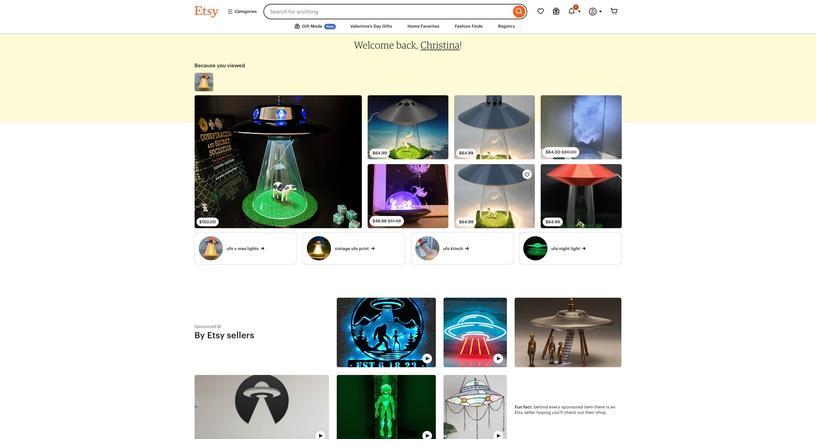 Task type: describe. For each thing, give the bounding box(es) containing it.
Search for anything text field
[[264, 4, 512, 19]]

ufo neon signs custom led light lamp for bedroom ufo sign room party wall decor flying saucer shape neon light decorations image
[[444, 298, 508, 367]]

custom bigfoot alien ufo metal wall art led light - personalized sasquatch name sign decor - ufo lover gift - unique alien gifts image
[[337, 298, 436, 367]]

ufo metal wall art, modern metal art, ufo metal sign for above couch decor, scifi wall decor, alien spaceship art - sci-fi gift image
[[195, 375, 329, 439]]

flying saucer, cast bronze and aluminum with alien figures - item #922 image
[[515, 298, 622, 367]]

dreamcatcher ufo stained glass decor suncatcher ufo window panel wall decor for a room ufo art cosmos art unique decor image
[[444, 375, 508, 439]]



Task type: vqa. For each thing, say whether or not it's contained in the screenshot.
'Add to cart'
no



Task type: locate. For each thing, give the bounding box(es) containing it.
lightning in a jar, cloud lamp, flashing lights, rainstorms, tabletop lamp image
[[541, 95, 622, 160]]

None search field
[[264, 4, 528, 19]]

alien in stasis tank, green led lamp, extra terrestrial figure, area-51 epoxy resin sculpture, book nook image
[[337, 375, 436, 439]]

banner
[[183, 0, 634, 19]]

ufo alien flying saucer area 51, ufo astronomy lamp, unique bedside desk lamps wood led, encounter spacecraft night light home ufo decor image
[[368, 164, 449, 228]]

ufo alien abduction desk lamp sci fi silver spaceship outerspace space bedroom night light home office image
[[368, 95, 449, 160]]

menu bar
[[0, 0, 817, 34], [183, 19, 634, 34]]

super cute 50's style retro ufo led lamp ready to invade your home - free shipping! image
[[195, 73, 213, 92]]

red ufo alien abduction cow desk lamp sci fi spaceship outerspace space bedroom night light home office image
[[541, 164, 622, 228]]

silver ufo alien abduction desk lamp sci fi spaceship outerspace space bedroom night light home office image
[[455, 95, 536, 160]]

mermaid silver ufo alien abduction desk lamp sci fi spaceship outerspace space bedroom night light home office image
[[455, 164, 536, 228]]

the original alien abduction lamp - cow ufo flying saucer led night light image
[[195, 95, 362, 228]]



